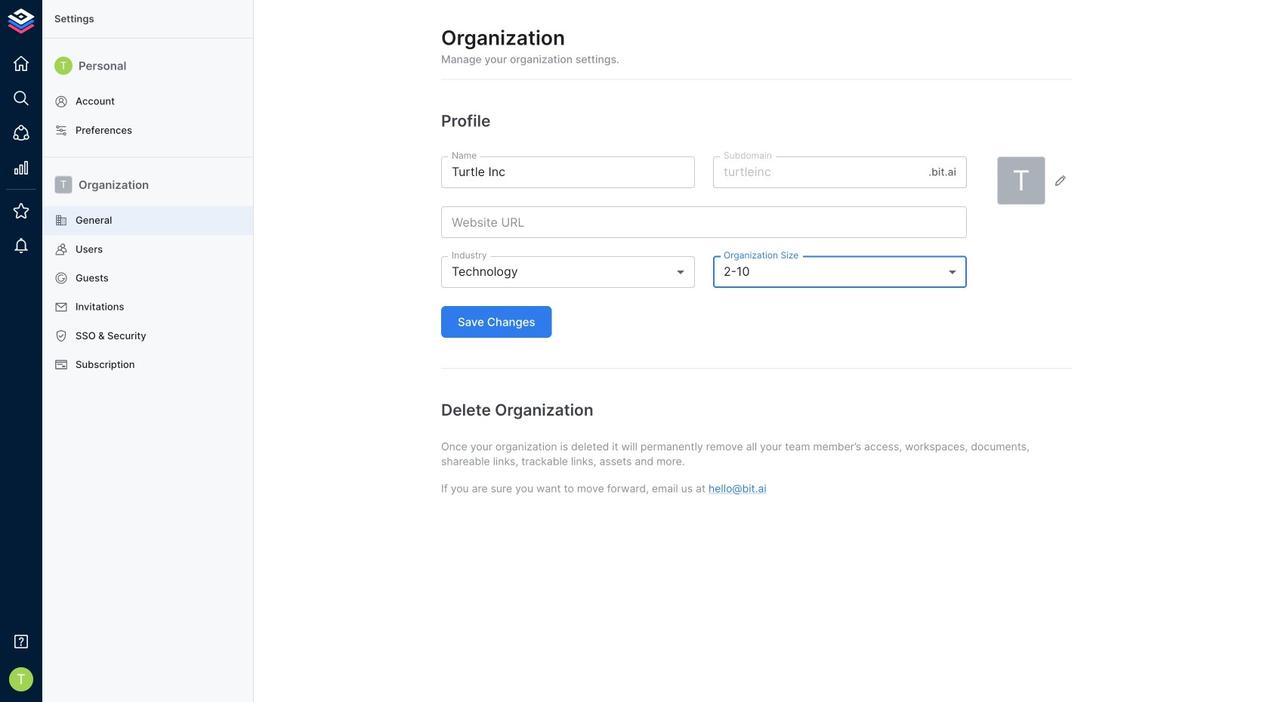 Task type: locate. For each thing, give the bounding box(es) containing it.
  field
[[441, 256, 695, 288]]

https:// text field
[[441, 206, 967, 238]]

Acme Company text field
[[441, 156, 695, 188]]



Task type: describe. For each thing, give the bounding box(es) containing it.
acme text field
[[713, 156, 923, 188]]



Task type: vqa. For each thing, say whether or not it's contained in the screenshot.
Hide Wiki image
no



